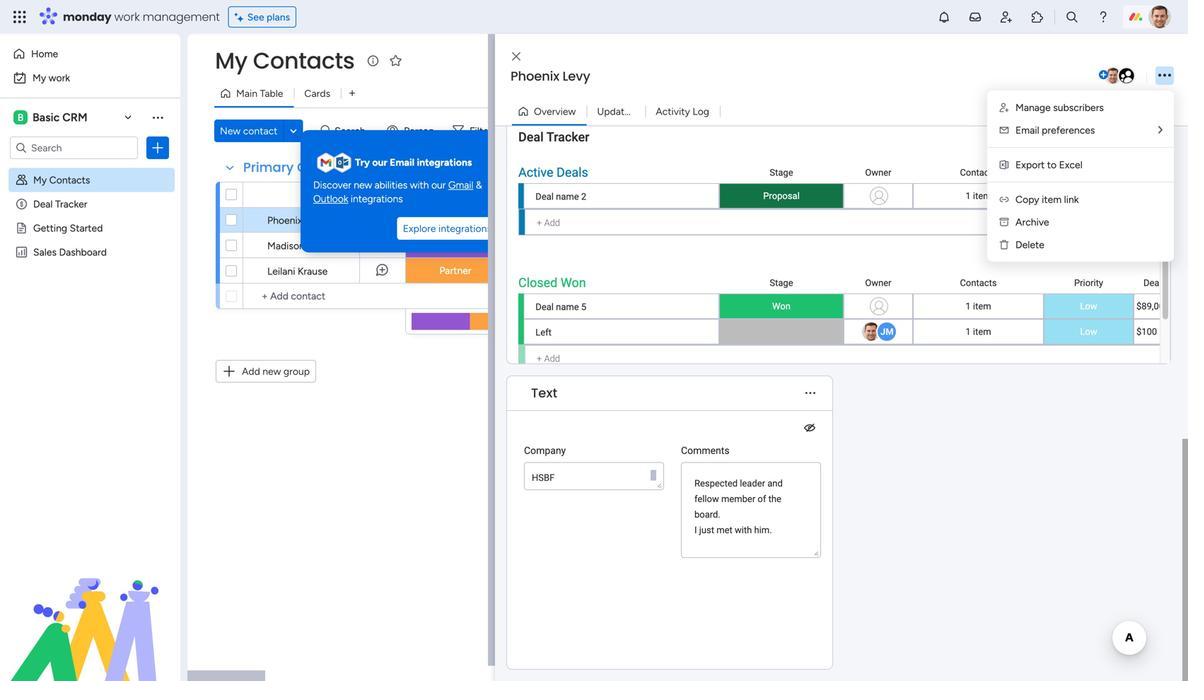 Task type: describe. For each thing, give the bounding box(es) containing it.
leilani krause
[[267, 265, 328, 277]]

Search in workspace field
[[30, 140, 118, 156]]

contacts for the primary contacts field
[[297, 158, 357, 176]]

delete image
[[999, 239, 1010, 250]]

integrations inside the discover new abilities with our gmail & outlook integrations
[[351, 193, 403, 205]]

discover
[[313, 179, 351, 191]]

add to favorites image
[[389, 53, 403, 68]]

work for my
[[49, 72, 70, 84]]

public board image
[[15, 221, 28, 235]]

dashboard
[[59, 246, 107, 258]]

try
[[355, 156, 370, 168]]

overview
[[534, 105, 576, 117]]

cards
[[304, 87, 330, 99]]

activity log
[[656, 105, 709, 117]]

1 vertical spatial terry turtle image
[[1104, 66, 1123, 85]]

search everything image
[[1065, 10, 1079, 24]]

new for add
[[263, 365, 281, 377]]

more dots image
[[806, 388, 816, 398]]

manage
[[1016, 102, 1051, 114]]

0 vertical spatial our
[[372, 156, 387, 168]]

notifications image
[[937, 10, 951, 24]]

overview button
[[512, 100, 587, 123]]

home link
[[8, 42, 172, 65]]

updates / 1 button
[[587, 100, 647, 123]]

help image
[[1096, 10, 1111, 24]]

public dashboard image
[[15, 245, 28, 259]]

contacts for my contacts field
[[253, 45, 355, 76]]

monday
[[63, 9, 111, 25]]

export to excel image
[[999, 159, 1010, 170]]

gmail button
[[448, 178, 473, 192]]

subscribers
[[1053, 102, 1104, 114]]

main table button
[[214, 82, 294, 105]]

gmail
[[448, 179, 473, 191]]

manage subscribers image
[[999, 102, 1010, 113]]

new for discover
[[354, 179, 372, 191]]

cards button
[[294, 82, 341, 105]]

plans
[[267, 11, 290, 23]]

monday work management
[[63, 9, 220, 25]]

show board description image
[[365, 54, 382, 68]]

log
[[693, 105, 709, 117]]

person
[[404, 125, 434, 137]]

sales
[[33, 246, 57, 258]]

workspace options image
[[151, 110, 165, 124]]

delete
[[1016, 239, 1045, 251]]

text
[[531, 384, 558, 402]]

1 customer from the top
[[434, 214, 477, 226]]

explore integrations
[[403, 223, 492, 235]]

Text field
[[528, 384, 561, 402]]

home
[[31, 48, 58, 60]]

management
[[143, 9, 220, 25]]

monday marketplace image
[[1031, 10, 1045, 24]]

0 horizontal spatial levy
[[305, 214, 326, 226]]

discover new abilities with our gmail & outlook integrations
[[313, 179, 482, 205]]

main table
[[236, 87, 283, 99]]

filter button
[[447, 120, 514, 142]]

activity
[[656, 105, 690, 117]]

see
[[247, 11, 264, 23]]

phoenix levy inside 'field'
[[511, 67, 590, 85]]

our inside the discover new abilities with our gmail & outlook integrations
[[431, 179, 446, 191]]

outlook button
[[313, 192, 348, 206]]

b
[[17, 111, 24, 123]]

krause
[[298, 265, 328, 277]]

1 vertical spatial my contacts
[[33, 174, 90, 186]]

main
[[236, 87, 257, 99]]

primary contacts
[[243, 158, 357, 176]]

work for monday
[[114, 9, 140, 25]]

type
[[445, 189, 466, 201]]

workspace image
[[13, 110, 28, 125]]

copy item link image
[[999, 194, 1010, 205]]

copy item link
[[1016, 193, 1079, 205]]

select product image
[[13, 10, 27, 24]]

see plans
[[247, 11, 290, 23]]

manage subscribers
[[1016, 102, 1104, 114]]

basic crm
[[33, 111, 87, 124]]

excel
[[1059, 159, 1083, 171]]

see plans button
[[228, 6, 296, 28]]

deal tracker
[[33, 198, 87, 210]]

my work
[[33, 72, 70, 84]]

try our email integrations
[[355, 156, 472, 168]]

group
[[284, 365, 310, 377]]

0 vertical spatial my contacts
[[215, 45, 355, 76]]

help
[[1128, 645, 1154, 660]]

levy inside 'field'
[[563, 67, 590, 85]]

help button
[[1116, 641, 1166, 664]]

add
[[242, 365, 260, 377]]

list box containing my contacts
[[0, 165, 180, 455]]



Task type: locate. For each thing, give the bounding box(es) containing it.
0 vertical spatial email
[[1016, 124, 1040, 136]]

phoenix up madison
[[267, 214, 302, 226]]

link
[[1064, 193, 1079, 205]]

outlook
[[313, 193, 348, 205]]

0 vertical spatial phoenix levy
[[511, 67, 590, 85]]

email up abilities
[[390, 156, 415, 168]]

lottie animation image
[[0, 538, 180, 681]]

my contacts up table
[[215, 45, 355, 76]]

work down home
[[49, 72, 70, 84]]

levy up the doyle
[[305, 214, 326, 226]]

getting started
[[33, 222, 103, 234]]

menu containing manage subscribers
[[987, 91, 1174, 262]]

tracker
[[55, 198, 87, 210]]

contacts inside field
[[297, 158, 357, 176]]

customer
[[434, 214, 477, 226], [434, 239, 477, 251]]

to
[[1047, 159, 1057, 171]]

integrations up gmail
[[417, 156, 472, 168]]

new contact button
[[214, 120, 283, 142]]

terry turtle image left v2 ellipsis icon
[[1104, 66, 1123, 85]]

list arrow image
[[1159, 125, 1163, 135]]

1 horizontal spatial our
[[431, 179, 446, 191]]

updates / 1
[[597, 105, 647, 117]]

contact
[[306, 189, 342, 201]]

lottie animation element
[[0, 538, 180, 681]]

archive image
[[999, 216, 1010, 228]]

+ Add contact text field
[[250, 288, 399, 305]]

add view image
[[349, 88, 355, 98]]

email inside menu
[[1016, 124, 1040, 136]]

levy up overview
[[563, 67, 590, 85]]

0 vertical spatial work
[[114, 9, 140, 25]]

madison doyle
[[267, 240, 332, 252]]

levy
[[563, 67, 590, 85], [305, 214, 326, 226]]

0 horizontal spatial terry turtle image
[[1104, 66, 1123, 85]]

export to excel
[[1016, 159, 1083, 171]]

2 vertical spatial integrations
[[439, 223, 492, 235]]

my work option
[[8, 66, 172, 89]]

updates
[[597, 105, 635, 117]]

new down the try
[[354, 179, 372, 191]]

0 vertical spatial new
[[354, 179, 372, 191]]

primary
[[243, 158, 294, 176]]

phoenix levy up the madison doyle at the top of the page
[[267, 214, 326, 226]]

1 vertical spatial our
[[431, 179, 446, 191]]

Search field
[[331, 121, 374, 141]]

activity log button
[[645, 100, 720, 123]]

integrations down abilities
[[351, 193, 403, 205]]

1 horizontal spatial levy
[[563, 67, 590, 85]]

workspace selection element
[[13, 109, 90, 126]]

person button
[[381, 120, 443, 142]]

started
[[70, 222, 103, 234]]

Phoenix Levy field
[[507, 67, 1096, 86]]

menu
[[987, 91, 1174, 262]]

My Contacts field
[[211, 45, 358, 76]]

my up main
[[215, 45, 247, 76]]

filter
[[470, 125, 492, 137]]

&
[[476, 179, 482, 191]]

abilities
[[375, 179, 408, 191]]

our
[[372, 156, 387, 168], [431, 179, 446, 191]]

home option
[[8, 42, 172, 65]]

dapulse addbtn image
[[1099, 71, 1108, 80]]

contact
[[243, 125, 278, 137]]

work inside 'option'
[[49, 72, 70, 84]]

1 vertical spatial email
[[390, 156, 415, 168]]

add new group button
[[216, 360, 316, 383]]

0 horizontal spatial my contacts
[[33, 174, 90, 186]]

copy
[[1016, 193, 1040, 205]]

my work link
[[8, 66, 172, 89]]

1 horizontal spatial terry turtle image
[[1149, 6, 1171, 28]]

0 vertical spatial terry turtle image
[[1149, 6, 1171, 28]]

my up deal
[[33, 174, 47, 186]]

0 vertical spatial customer
[[434, 214, 477, 226]]

export
[[1016, 159, 1045, 171]]

email right email preferences "image"
[[1016, 124, 1040, 136]]

0 vertical spatial levy
[[563, 67, 590, 85]]

leilani
[[267, 265, 295, 277]]

1 horizontal spatial phoenix
[[511, 67, 560, 85]]

terry turtle image
[[1149, 6, 1171, 28], [1104, 66, 1123, 85]]

with
[[410, 179, 429, 191]]

new
[[220, 125, 241, 137]]

new right add
[[263, 365, 281, 377]]

work
[[114, 9, 140, 25], [49, 72, 70, 84]]

options image
[[151, 141, 165, 155]]

our right with
[[431, 179, 446, 191]]

partner
[[439, 265, 472, 277]]

new
[[354, 179, 372, 191], [263, 365, 281, 377]]

1
[[643, 105, 647, 117]]

update feed image
[[968, 10, 982, 24]]

1 horizontal spatial new
[[354, 179, 372, 191]]

explore integrations button
[[397, 217, 497, 240]]

my contacts
[[215, 45, 355, 76], [33, 174, 90, 186]]

1 vertical spatial phoenix levy
[[267, 214, 326, 226]]

integrations
[[417, 156, 472, 168], [351, 193, 403, 205], [439, 223, 492, 235]]

1 horizontal spatial work
[[114, 9, 140, 25]]

angle down image
[[290, 126, 297, 136]]

v2 search image
[[321, 123, 331, 139]]

my contacts up deal tracker
[[33, 174, 90, 186]]

phoenix down close image
[[511, 67, 560, 85]]

customer down type
[[434, 214, 477, 226]]

phoenix inside 'field'
[[511, 67, 560, 85]]

Primary Contacts field
[[240, 158, 360, 177]]

item
[[1042, 193, 1062, 205]]

contacts
[[253, 45, 355, 76], [297, 158, 357, 176], [49, 174, 90, 186]]

1 horizontal spatial my contacts
[[215, 45, 355, 76]]

email preferences image
[[999, 124, 1010, 136]]

my
[[215, 45, 247, 76], [33, 72, 46, 84], [33, 174, 47, 186]]

integrations inside button
[[439, 223, 492, 235]]

Type field
[[441, 187, 470, 203]]

v2 ellipsis image
[[1159, 66, 1171, 85]]

email
[[1016, 124, 1040, 136], [390, 156, 415, 168]]

0 horizontal spatial phoenix levy
[[267, 214, 326, 226]]

0 horizontal spatial work
[[49, 72, 70, 84]]

contacts up tracker
[[49, 174, 90, 186]]

0 vertical spatial phoenix
[[511, 67, 560, 85]]

deal
[[33, 198, 53, 210]]

0 horizontal spatial our
[[372, 156, 387, 168]]

1 vertical spatial phoenix
[[267, 214, 302, 226]]

getting
[[33, 222, 67, 234]]

my down home
[[33, 72, 46, 84]]

0 vertical spatial integrations
[[417, 156, 472, 168]]

1 vertical spatial new
[[263, 365, 281, 377]]

0 horizontal spatial new
[[263, 365, 281, 377]]

new contact
[[220, 125, 278, 137]]

table
[[260, 87, 283, 99]]

invite members image
[[999, 10, 1014, 24]]

2 customer from the top
[[434, 239, 477, 251]]

1 vertical spatial customer
[[434, 239, 477, 251]]

1 vertical spatial integrations
[[351, 193, 403, 205]]

close image
[[512, 51, 521, 62]]

crm
[[62, 111, 87, 124]]

1 vertical spatial work
[[49, 72, 70, 84]]

0 horizontal spatial phoenix
[[267, 214, 302, 226]]

0 horizontal spatial email
[[390, 156, 415, 168]]

sales dashboard
[[33, 246, 107, 258]]

work right monday
[[114, 9, 140, 25]]

phoenix levy
[[511, 67, 590, 85], [267, 214, 326, 226]]

customer down explore integrations
[[434, 239, 477, 251]]

new inside the discover new abilities with our gmail & outlook integrations
[[354, 179, 372, 191]]

explore
[[403, 223, 436, 235]]

contacts up discover
[[297, 158, 357, 176]]

1 horizontal spatial email
[[1016, 124, 1040, 136]]

our right the try
[[372, 156, 387, 168]]

1 vertical spatial levy
[[305, 214, 326, 226]]

option
[[0, 167, 180, 170]]

archive
[[1016, 216, 1049, 228]]

/
[[637, 105, 641, 117]]

terry turtle image right help icon
[[1149, 6, 1171, 28]]

new inside "button"
[[263, 365, 281, 377]]

basic
[[33, 111, 60, 124]]

add new group
[[242, 365, 310, 377]]

everyone at beyond imagination image
[[1118, 66, 1136, 85]]

preferences
[[1042, 124, 1095, 136]]

integrations down type
[[439, 223, 492, 235]]

email preferences
[[1016, 124, 1095, 136]]

doyle
[[307, 240, 332, 252]]

my inside 'option'
[[33, 72, 46, 84]]

contacts up "cards" button
[[253, 45, 355, 76]]

phoenix levy up 'overview' button
[[511, 67, 590, 85]]

list box
[[0, 165, 180, 455]]

1 horizontal spatial phoenix levy
[[511, 67, 590, 85]]

madison
[[267, 240, 305, 252]]



Task type: vqa. For each thing, say whether or not it's contained in the screenshot.
'DISCOVER NEW ABILITIES WITH OUR GMAIL & OUTLOOK INTEGRATIONS'
yes



